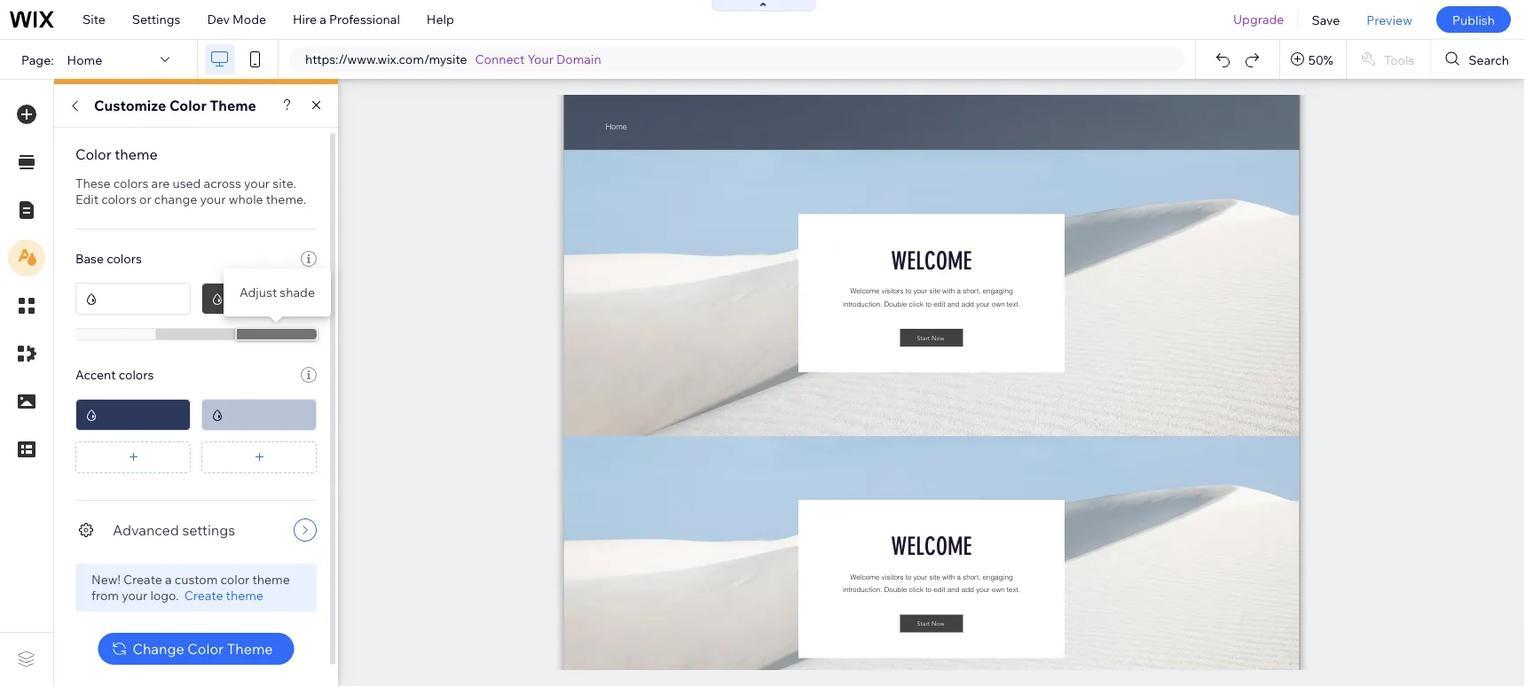 Task type: describe. For each thing, give the bounding box(es) containing it.
your
[[528, 51, 554, 67]]

dev mode
[[207, 12, 266, 27]]

upgrade
[[1234, 12, 1285, 27]]

0 vertical spatial your
[[244, 176, 270, 191]]

shade
[[280, 285, 315, 300]]

accent colors
[[75, 367, 154, 383]]

search button
[[1432, 40, 1526, 79]]

from
[[91, 588, 119, 604]]

logo.
[[150, 588, 179, 604]]

color for customize
[[169, 97, 207, 114]]

accent
[[75, 367, 116, 383]]

change
[[154, 192, 197, 207]]

custom
[[175, 572, 218, 588]]

preview button
[[1354, 0, 1426, 39]]

theme for change color theme
[[227, 641, 273, 659]]

create theme
[[184, 588, 264, 604]]

color theme
[[75, 146, 158, 163]]

search
[[1469, 52, 1510, 67]]

create inside new! create a custom color theme from your logo.
[[123, 572, 162, 588]]

advanced settings
[[113, 522, 235, 540]]

home
[[67, 52, 102, 67]]

change
[[133, 641, 184, 659]]

0 vertical spatial a
[[320, 12, 326, 27]]

color
[[221, 572, 250, 588]]

used
[[173, 176, 201, 191]]

adjust shade
[[240, 285, 315, 300]]

color for change
[[188, 641, 224, 659]]

your inside new! create a custom color theme from your logo.
[[122, 588, 148, 604]]

colors for these
[[113, 176, 149, 191]]

site
[[83, 12, 105, 27]]

hire a professional
[[293, 12, 400, 27]]

domain
[[557, 51, 601, 67]]

are
[[151, 176, 170, 191]]

change color theme
[[133, 641, 273, 659]]

dev
[[207, 12, 230, 27]]

colors for base
[[107, 251, 142, 267]]

advanced
[[113, 522, 179, 540]]

tools button
[[1347, 40, 1431, 79]]

mode
[[233, 12, 266, 27]]

preview
[[1367, 12, 1413, 27]]

50%
[[1309, 52, 1334, 67]]

https://www.wix.com/mysite
[[305, 51, 467, 67]]

save button
[[1299, 0, 1354, 39]]



Task type: vqa. For each thing, say whether or not it's contained in the screenshot.
the topmost Store
no



Task type: locate. For each thing, give the bounding box(es) containing it.
0 horizontal spatial your
[[122, 588, 148, 604]]

1 vertical spatial a
[[165, 572, 172, 588]]

theme inside create theme button
[[226, 588, 264, 604]]

your
[[244, 176, 270, 191], [200, 192, 226, 207], [122, 588, 148, 604]]

base
[[75, 251, 104, 267]]

colors right accent
[[119, 367, 154, 383]]

color inside button
[[188, 641, 224, 659]]

theme for customize color theme
[[210, 97, 256, 114]]

theme inside button
[[227, 641, 273, 659]]

create up logo.
[[123, 572, 162, 588]]

colors
[[113, 176, 149, 191], [101, 192, 137, 207], [107, 251, 142, 267], [119, 367, 154, 383]]

a up logo.
[[165, 572, 172, 588]]

these
[[75, 176, 111, 191]]

connect
[[475, 51, 525, 67]]

hire
[[293, 12, 317, 27]]

your down across
[[200, 192, 226, 207]]

settings
[[132, 12, 181, 27]]

1 vertical spatial theme
[[227, 641, 273, 659]]

theme down the color
[[226, 588, 264, 604]]

0 vertical spatial color
[[169, 97, 207, 114]]

theme for create theme
[[226, 588, 264, 604]]

a inside new! create a custom color theme from your logo.
[[165, 572, 172, 588]]

save
[[1312, 12, 1340, 27]]

create inside create theme button
[[184, 588, 223, 604]]

2 vertical spatial theme
[[226, 588, 264, 604]]

base colors
[[75, 251, 142, 267]]

change color theme button
[[98, 634, 294, 666]]

theme for color theme
[[115, 146, 158, 163]]

whole
[[229, 192, 263, 207]]

1 horizontal spatial a
[[320, 12, 326, 27]]

site.
[[273, 176, 296, 191]]

0 vertical spatial theme
[[210, 97, 256, 114]]

theme right the color
[[252, 572, 290, 588]]

colors up or
[[113, 176, 149, 191]]

1 vertical spatial color
[[75, 146, 112, 163]]

0 horizontal spatial a
[[165, 572, 172, 588]]

colors right base
[[107, 251, 142, 267]]

theme.
[[266, 192, 306, 207]]

0 vertical spatial create
[[123, 572, 162, 588]]

create theme button
[[184, 588, 264, 604]]

2 vertical spatial your
[[122, 588, 148, 604]]

0 horizontal spatial create
[[123, 572, 162, 588]]

help
[[427, 12, 454, 27]]

1 horizontal spatial your
[[200, 192, 226, 207]]

edit
[[75, 192, 99, 207]]

professional
[[329, 12, 400, 27]]

https://www.wix.com/mysite connect your domain
[[305, 51, 601, 67]]

create
[[123, 572, 162, 588], [184, 588, 223, 604]]

theme down create theme button
[[227, 641, 273, 659]]

new! create a custom color theme from your logo.
[[91, 572, 290, 604]]

customize color theme
[[94, 97, 256, 114]]

settings
[[182, 522, 235, 540]]

colors left or
[[101, 192, 137, 207]]

publish
[[1453, 12, 1495, 27]]

color up these
[[75, 146, 112, 163]]

theme inside new! create a custom color theme from your logo.
[[252, 572, 290, 588]]

color right customize
[[169, 97, 207, 114]]

colors for accent
[[119, 367, 154, 383]]

adjust
[[240, 285, 277, 300]]

theme up across
[[210, 97, 256, 114]]

1 vertical spatial your
[[200, 192, 226, 207]]

your right from
[[122, 588, 148, 604]]

publish button
[[1437, 6, 1511, 33]]

theme
[[115, 146, 158, 163], [252, 572, 290, 588], [226, 588, 264, 604]]

these colors are used across your site. edit colors or change your whole theme.
[[75, 176, 306, 207]]

theme up "are" at the left top of page
[[115, 146, 158, 163]]

tools
[[1384, 52, 1415, 67]]

your up whole at the left
[[244, 176, 270, 191]]

1 vertical spatial create
[[184, 588, 223, 604]]

a
[[320, 12, 326, 27], [165, 572, 172, 588]]

color right change
[[188, 641, 224, 659]]

1 horizontal spatial create
[[184, 588, 223, 604]]

or
[[139, 192, 151, 207]]

50% button
[[1280, 40, 1346, 79]]

2 vertical spatial color
[[188, 641, 224, 659]]

theme
[[210, 97, 256, 114], [227, 641, 273, 659]]

across
[[204, 176, 241, 191]]

0 vertical spatial theme
[[115, 146, 158, 163]]

create down custom
[[184, 588, 223, 604]]

1 vertical spatial theme
[[252, 572, 290, 588]]

a right hire
[[320, 12, 326, 27]]

color
[[169, 97, 207, 114], [75, 146, 112, 163], [188, 641, 224, 659]]

customize
[[94, 97, 166, 114]]

2 horizontal spatial your
[[244, 176, 270, 191]]

new!
[[91, 572, 121, 588]]



